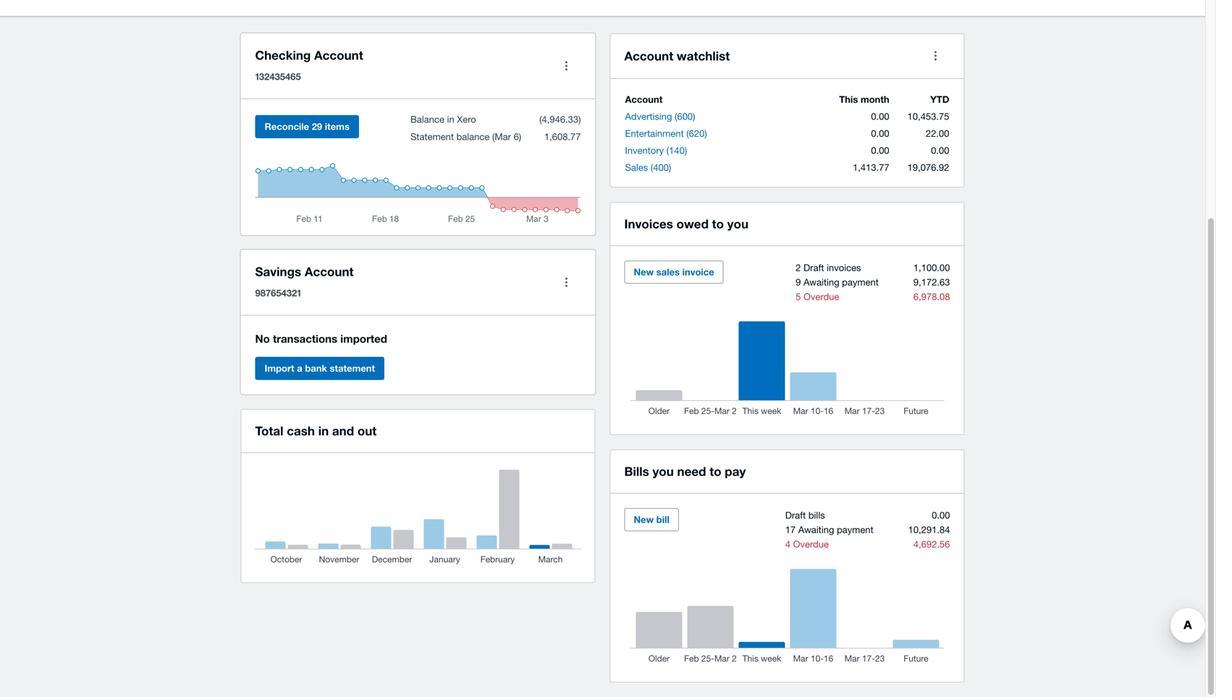 Task type: locate. For each thing, give the bounding box(es) containing it.
0 vertical spatial draft
[[804, 262, 824, 273]]

imported
[[340, 332, 387, 345]]

awaiting down bills on the right
[[798, 524, 834, 535]]

accounts watchlist options image
[[921, 41, 950, 70]]

2 draft invoices link
[[796, 262, 861, 273]]

0 horizontal spatial in
[[318, 424, 329, 438]]

1,100.00 link
[[914, 262, 950, 273]]

1 vertical spatial in
[[318, 424, 329, 438]]

6)
[[514, 131, 521, 142]]

draft right '2'
[[804, 262, 824, 273]]

import
[[265, 363, 294, 374]]

draft bills
[[785, 510, 825, 521]]

0.00 link for 22.00
[[871, 128, 890, 139]]

5
[[796, 291, 801, 302]]

a
[[297, 363, 302, 374]]

9 awaiting payment link
[[796, 277, 879, 288]]

1 vertical spatial awaiting
[[798, 524, 834, 535]]

0 vertical spatial payment
[[842, 277, 879, 288]]

inventory (140) link
[[625, 145, 687, 156]]

(620)
[[687, 128, 707, 139]]

2 new from the top
[[634, 514, 654, 525]]

balance
[[457, 131, 490, 142]]

bank
[[305, 363, 327, 374]]

payment
[[842, 277, 879, 288], [837, 524, 874, 535]]

overdue down 9 awaiting payment
[[804, 291, 839, 302]]

4 overdue link
[[785, 539, 829, 550]]

and
[[332, 424, 354, 438]]

new inside new sales invoice link
[[634, 266, 654, 278]]

new inside "new bill" link
[[634, 514, 654, 525]]

0 vertical spatial to
[[712, 216, 724, 231]]

payment for bills you need to pay
[[837, 524, 874, 535]]

account right savings
[[305, 264, 354, 279]]

account right checking
[[314, 48, 363, 62]]

1 vertical spatial new
[[634, 514, 654, 525]]

bills you need to pay
[[624, 464, 746, 479]]

sales
[[657, 266, 680, 278]]

awaiting for bills you need to pay
[[798, 524, 834, 535]]

1,413.77
[[853, 162, 890, 173]]

you right owed
[[727, 216, 749, 231]]

reconcile 29 items
[[265, 121, 350, 132]]

1 horizontal spatial in
[[447, 114, 454, 125]]

overdue for bills you need to pay
[[793, 539, 829, 550]]

savings
[[255, 264, 301, 279]]

sales (400) link
[[625, 162, 671, 173]]

entertainment (620)
[[625, 128, 707, 139]]

132435465
[[255, 71, 301, 82]]

invoices owed to you
[[624, 216, 749, 231]]

1 vertical spatial payment
[[837, 524, 874, 535]]

new left sales
[[634, 266, 654, 278]]

bill
[[657, 514, 670, 525]]

account watchlist link
[[624, 46, 730, 66]]

22.00 link
[[926, 128, 950, 139]]

6,978.08 link
[[914, 291, 950, 302]]

1,608.77
[[542, 131, 581, 142]]

1 vertical spatial overdue
[[793, 539, 829, 550]]

draft
[[804, 262, 824, 273], [785, 510, 806, 521]]

2
[[796, 262, 801, 273]]

statement balance (mar 6)
[[411, 131, 521, 142]]

4 overdue
[[785, 539, 829, 550]]

in left xero
[[447, 114, 454, 125]]

import a bank statement link
[[255, 357, 385, 380]]

bills
[[809, 510, 825, 521]]

sales (400)
[[625, 162, 671, 173]]

overdue for invoices owed to you
[[804, 291, 839, 302]]

advertising (600)
[[625, 111, 695, 122]]

total cash in and out
[[255, 424, 377, 438]]

17 awaiting payment
[[785, 524, 874, 535]]

(4,946.33)
[[539, 114, 581, 125]]

new bill link
[[624, 508, 679, 531]]

to
[[712, 216, 724, 231], [710, 464, 722, 479]]

0 vertical spatial new
[[634, 266, 654, 278]]

to left pay
[[710, 464, 722, 479]]

1 vertical spatial you
[[653, 464, 674, 479]]

you right bills
[[653, 464, 674, 479]]

to right owed
[[712, 216, 724, 231]]

transactions
[[273, 332, 337, 345]]

in left and
[[318, 424, 329, 438]]

overdue
[[804, 291, 839, 302], [793, 539, 829, 550]]

17 awaiting payment link
[[785, 524, 874, 535]]

0 horizontal spatial you
[[653, 464, 674, 479]]

checking account
[[255, 48, 363, 62]]

overdue right 4
[[793, 539, 829, 550]]

(140)
[[667, 145, 687, 156]]

invoice
[[682, 266, 714, 278]]

new left bill
[[634, 514, 654, 525]]

1,413.77 link
[[853, 162, 890, 173]]

0.00 link
[[871, 111, 890, 122], [871, 128, 890, 139], [871, 145, 890, 156], [931, 145, 950, 156], [932, 510, 950, 521]]

draft up 17
[[785, 510, 806, 521]]

10,453.75
[[908, 111, 950, 122]]

account
[[314, 48, 363, 62], [624, 49, 673, 63], [625, 94, 663, 105], [305, 264, 354, 279]]

xero
[[457, 114, 476, 125]]

0 vertical spatial overdue
[[804, 291, 839, 302]]

1 horizontal spatial you
[[727, 216, 749, 231]]

1 new from the top
[[634, 266, 654, 278]]

0 vertical spatial awaiting
[[804, 277, 840, 288]]

0.00
[[871, 111, 890, 122], [871, 128, 890, 139], [871, 145, 890, 156], [931, 145, 950, 156], [932, 510, 950, 521]]

new
[[634, 266, 654, 278], [634, 514, 654, 525]]

awaiting up 5 overdue link
[[804, 277, 840, 288]]



Task type: vqa. For each thing, say whether or not it's contained in the screenshot.
svg icon to the right
no



Task type: describe. For each thing, give the bounding box(es) containing it.
this month
[[839, 94, 890, 105]]

4
[[785, 539, 791, 550]]

no transactions imported
[[255, 332, 387, 345]]

sales
[[625, 162, 648, 173]]

payment for invoices owed to you
[[842, 277, 879, 288]]

new bill
[[634, 514, 670, 525]]

1 vertical spatial draft
[[785, 510, 806, 521]]

new for new sales invoice
[[634, 266, 654, 278]]

out
[[358, 424, 377, 438]]

invoices owed to you link
[[624, 214, 749, 234]]

cash
[[287, 424, 315, 438]]

statement
[[411, 131, 454, 142]]

awaiting for invoices owed to you
[[804, 277, 840, 288]]

advertising
[[625, 111, 672, 122]]

0 vertical spatial in
[[447, 114, 454, 125]]

invoices
[[827, 262, 861, 273]]

no
[[255, 332, 270, 345]]

new sales invoice link
[[624, 261, 724, 284]]

17
[[785, 524, 796, 535]]

draft bills link
[[785, 510, 825, 521]]

balance
[[411, 114, 444, 125]]

0.00 for 10,453.75
[[871, 111, 890, 122]]

reconcile 29 items button
[[255, 115, 359, 138]]

this
[[839, 94, 858, 105]]

need
[[677, 464, 706, 479]]

owed
[[677, 216, 709, 231]]

4,692.56 link
[[914, 539, 950, 550]]

entertainment (620) link
[[625, 128, 707, 139]]

ytd
[[931, 94, 950, 105]]

10,291.84 link
[[908, 524, 950, 535]]

inventory (140)
[[625, 145, 687, 156]]

5 overdue
[[796, 291, 839, 302]]

0 vertical spatial you
[[727, 216, 749, 231]]

bills
[[624, 464, 649, 479]]

9 awaiting payment
[[796, 277, 879, 288]]

new sales invoice
[[634, 266, 714, 278]]

statement
[[330, 363, 375, 374]]

10,291.84
[[908, 524, 950, 535]]

advertising (600) link
[[625, 111, 695, 122]]

savings account
[[255, 264, 354, 279]]

29
[[312, 121, 322, 132]]

manage menu toggle image
[[552, 51, 581, 80]]

(mar
[[492, 131, 511, 142]]

total
[[255, 424, 283, 438]]

inventory
[[625, 145, 664, 156]]

month
[[861, 94, 890, 105]]

reconcile
[[265, 121, 309, 132]]

account watchlist
[[624, 49, 730, 63]]

2 draft invoices
[[796, 262, 861, 273]]

bills you need to pay link
[[624, 461, 746, 481]]

items
[[325, 121, 350, 132]]

1 vertical spatial to
[[710, 464, 722, 479]]

(600)
[[675, 111, 695, 122]]

9,172.63
[[914, 277, 950, 288]]

0.00 for 0.00
[[871, 145, 890, 156]]

1,100.00
[[914, 262, 950, 273]]

0.00 link for 0.00
[[871, 145, 890, 156]]

entertainment
[[625, 128, 684, 139]]

account left watchlist
[[624, 49, 673, 63]]

6,978.08
[[914, 291, 950, 302]]

import a bank statement
[[265, 363, 375, 374]]

19,076.92 link
[[908, 162, 950, 173]]

account up advertising
[[625, 94, 663, 105]]

987654321
[[255, 287, 301, 299]]

4,692.56
[[914, 539, 950, 550]]

0.00 for 22.00
[[871, 128, 890, 139]]

pay
[[725, 464, 746, 479]]

watchlist
[[677, 49, 730, 63]]

total cash in and out link
[[255, 421, 377, 441]]

manage menu toggle image
[[552, 268, 581, 297]]

19,076.92
[[908, 162, 950, 173]]

9,172.63 link
[[914, 277, 950, 288]]

0.00 link for 10,453.75
[[871, 111, 890, 122]]

9
[[796, 277, 801, 288]]

invoices
[[624, 216, 673, 231]]

balance in xero
[[411, 114, 476, 125]]

10,453.75 link
[[908, 111, 950, 122]]

new for new bill
[[634, 514, 654, 525]]

22.00
[[926, 128, 950, 139]]

(400)
[[651, 162, 671, 173]]



